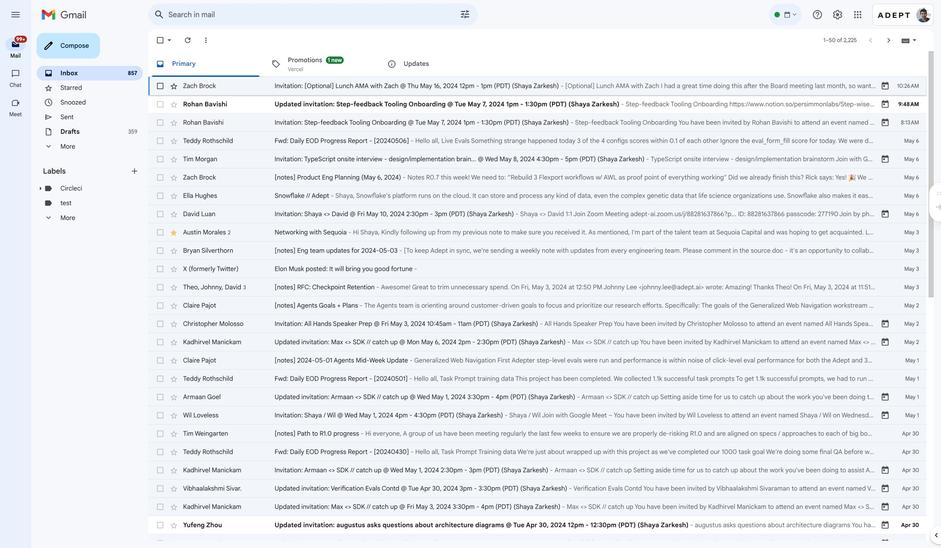 Task type: locate. For each thing, give the bounding box(es) containing it.
21 row from the top
[[148, 443, 927, 462]]

None checkbox
[[156, 81, 165, 91], [156, 100, 165, 109], [156, 118, 165, 127], [156, 136, 165, 146], [156, 155, 165, 164], [156, 173, 165, 182], [156, 191, 165, 201], [156, 228, 165, 237], [156, 283, 165, 292], [156, 301, 165, 310], [156, 320, 165, 329], [156, 356, 165, 365], [156, 375, 165, 384], [156, 393, 165, 402], [156, 429, 165, 439], [156, 484, 165, 494], [156, 521, 165, 530], [156, 539, 165, 548], [156, 81, 165, 91], [156, 100, 165, 109], [156, 118, 165, 127], [156, 136, 165, 146], [156, 155, 165, 164], [156, 173, 165, 182], [156, 191, 165, 201], [156, 228, 165, 237], [156, 283, 165, 292], [156, 301, 165, 310], [156, 320, 165, 329], [156, 356, 165, 365], [156, 375, 165, 384], [156, 393, 165, 402], [156, 429, 165, 439], [156, 484, 165, 494], [156, 521, 165, 530], [156, 539, 165, 548]]

4 row from the top
[[148, 132, 927, 150]]

23 row from the top
[[148, 480, 927, 498]]

3 row from the top
[[148, 114, 927, 132]]

main content
[[148, 51, 927, 548]]

17 row from the top
[[148, 370, 927, 388]]

10 row from the top
[[148, 242, 927, 260]]

tab list
[[148, 51, 927, 77]]

26 row from the top
[[148, 535, 927, 548]]

15 row from the top
[[148, 333, 927, 352]]

calendar event image
[[881, 155, 890, 164], [881, 338, 890, 347]]

12 row from the top
[[148, 278, 927, 297]]

0 vertical spatial calendar event image
[[881, 155, 890, 164]]

navigation
[[0, 29, 32, 548]]

6 row from the top
[[148, 168, 927, 187]]

support image
[[812, 9, 823, 20]]

5 calendar event image from the top
[[881, 320, 890, 329]]

older image
[[885, 36, 894, 45]]

calendar event image
[[881, 81, 890, 91], [881, 100, 890, 109], [881, 118, 890, 127], [881, 210, 890, 219], [881, 320, 890, 329]]

row
[[148, 77, 927, 95], [148, 95, 927, 114], [148, 114, 927, 132], [148, 132, 927, 150], [148, 150, 927, 168], [148, 168, 927, 187], [148, 187, 927, 205], [148, 205, 927, 223], [148, 223, 927, 242], [148, 242, 927, 260], [148, 260, 927, 278], [148, 278, 927, 297], [148, 297, 927, 315], [148, 315, 927, 333], [148, 333, 927, 352], [148, 352, 927, 370], [148, 370, 927, 388], [148, 388, 927, 407], [148, 407, 927, 425], [148, 425, 927, 443], [148, 443, 927, 462], [148, 462, 927, 480], [148, 480, 927, 498], [148, 498, 927, 516], [148, 516, 927, 535], [148, 535, 927, 548]]

Search in mail text field
[[168, 10, 434, 19]]

None checkbox
[[156, 36, 165, 45], [156, 210, 165, 219], [156, 246, 165, 255], [156, 265, 165, 274], [156, 338, 165, 347], [156, 411, 165, 420], [156, 448, 165, 457], [156, 466, 165, 475], [156, 503, 165, 512], [156, 36, 165, 45], [156, 210, 165, 219], [156, 246, 165, 255], [156, 265, 165, 274], [156, 338, 165, 347], [156, 411, 165, 420], [156, 448, 165, 457], [156, 466, 165, 475], [156, 503, 165, 512]]

1 calendar event image from the top
[[881, 81, 890, 91]]

4 calendar event image from the top
[[881, 210, 890, 219]]

9 row from the top
[[148, 223, 927, 242]]

search in mail image
[[151, 6, 168, 23]]

heading
[[0, 52, 31, 60], [0, 81, 31, 89], [0, 111, 31, 118], [43, 167, 130, 176]]

1 calendar event image from the top
[[881, 155, 890, 164]]

advanced search options image
[[456, 5, 474, 23]]

2 row from the top
[[148, 95, 927, 114]]

22 row from the top
[[148, 462, 927, 480]]

1 row from the top
[[148, 77, 927, 95]]

7 row from the top
[[148, 187, 927, 205]]

20 row from the top
[[148, 425, 927, 443]]

14 row from the top
[[148, 315, 927, 333]]

main menu image
[[10, 9, 21, 20]]

1 vertical spatial calendar event image
[[881, 338, 890, 347]]



Task type: describe. For each thing, give the bounding box(es) containing it.
8 row from the top
[[148, 205, 927, 223]]

13 row from the top
[[148, 297, 927, 315]]

18 row from the top
[[148, 388, 927, 407]]

11 row from the top
[[148, 260, 927, 278]]

primary tab
[[148, 51, 263, 77]]

gmail image
[[41, 5, 91, 24]]

16 row from the top
[[148, 352, 927, 370]]

2 calendar event image from the top
[[881, 338, 890, 347]]

5 row from the top
[[148, 150, 927, 168]]

2 calendar event image from the top
[[881, 100, 890, 109]]

updates tab
[[380, 51, 495, 77]]

24 row from the top
[[148, 498, 927, 516]]

refresh image
[[183, 36, 192, 45]]

🎉 image
[[849, 174, 856, 182]]

25 row from the top
[[148, 516, 927, 535]]

select input tool image
[[912, 37, 918, 44]]

settings image
[[832, 9, 843, 20]]

Search in mail search field
[[148, 4, 478, 26]]

promotions, one new message, tab
[[264, 51, 380, 77]]

19 row from the top
[[148, 407, 927, 425]]

3 calendar event image from the top
[[881, 118, 890, 127]]

more email options image
[[201, 36, 211, 45]]



Task type: vqa. For each thing, say whether or not it's contained in the screenshot.
leftmost starlit
no



